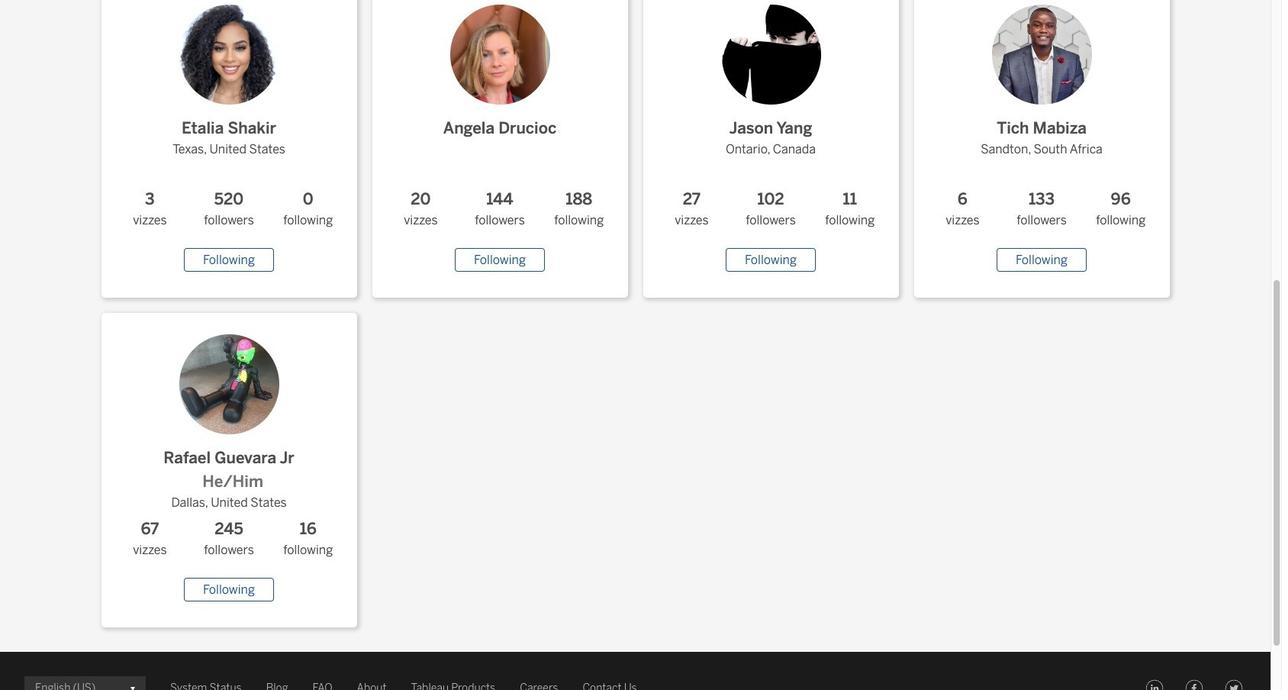 Task type: locate. For each thing, give the bounding box(es) containing it.
avatar image for angela drucioc image
[[450, 5, 550, 105]]

selected language element
[[35, 676, 135, 690]]

avatar image for tich mabiza image
[[992, 5, 1092, 105]]



Task type: describe. For each thing, give the bounding box(es) containing it.
avatar image for etalia shakir image
[[179, 5, 279, 105]]

avatar image for rafael guevara jr image
[[179, 334, 279, 434]]

avatar image for jason yang image
[[721, 5, 821, 105]]



Task type: vqa. For each thing, say whether or not it's contained in the screenshot.
Swap Rows and Columns Icon
no



